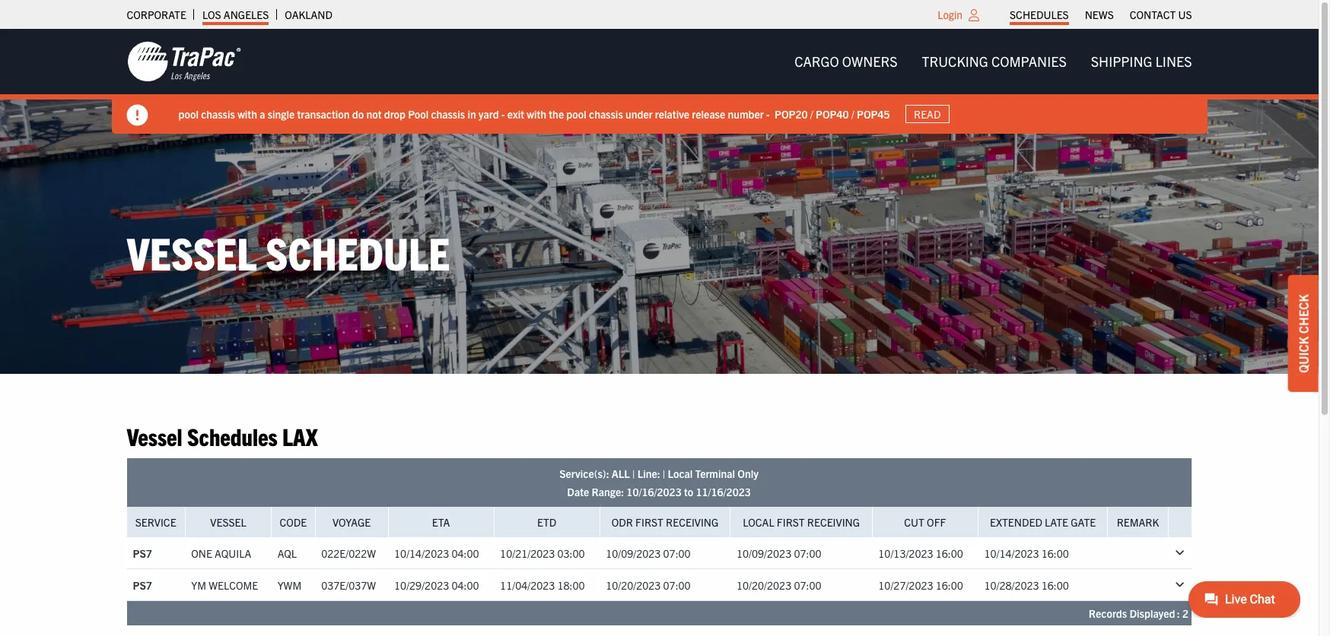 Task type: describe. For each thing, give the bounding box(es) containing it.
odr first receiving
[[612, 516, 719, 530]]

10/14/2023 16:00
[[984, 547, 1069, 560]]

1 10/20/2023 from the left
[[606, 579, 661, 592]]

odr
[[612, 516, 633, 530]]

2 10/09/2023 07:00 from the left
[[737, 547, 821, 560]]

drop
[[384, 107, 406, 121]]

us
[[1178, 8, 1192, 21]]

trucking
[[922, 53, 988, 70]]

oakland link
[[285, 4, 333, 25]]

etd
[[537, 516, 556, 530]]

local inside service(s): all | line: | local terminal only date range: 10/16/2023 to 11/16/2023
[[668, 467, 693, 481]]

11/04/2023 18:00
[[500, 579, 585, 592]]

relative
[[655, 107, 689, 121]]

records
[[1089, 607, 1127, 621]]

1 10/09/2023 from the left
[[606, 547, 661, 560]]

eta
[[432, 516, 450, 530]]

10/16/2023
[[627, 486, 682, 499]]

04:00 for 10/29/2023 04:00
[[452, 579, 479, 592]]

menu bar inside banner
[[782, 46, 1204, 77]]

pool
[[408, 107, 429, 121]]

angeles
[[224, 8, 269, 21]]

pop45
[[857, 107, 890, 121]]

read
[[914, 107, 941, 121]]

first for local
[[777, 516, 805, 530]]

pool chassis with a single transaction  do not drop pool chassis in yard -  exit with the pool chassis under relative release number -  pop20 / pop40 / pop45
[[178, 107, 890, 121]]

cut
[[904, 516, 924, 530]]

2 / from the left
[[851, 107, 854, 121]]

1 chassis from the left
[[201, 107, 235, 121]]

2
[[1182, 607, 1189, 621]]

shipping lines
[[1091, 53, 1192, 70]]

cut off
[[904, 516, 946, 530]]

service(s): all | line: | local terminal only date range: 10/16/2023 to 11/16/2023
[[559, 467, 759, 499]]

receiving for odr first receiving
[[666, 516, 719, 530]]

voyage
[[333, 516, 371, 530]]

10/13/2023 16:00
[[878, 547, 963, 560]]

:
[[1177, 607, 1180, 621]]

service
[[135, 516, 176, 530]]

03:00
[[557, 547, 585, 560]]

receiving for local first receiving
[[807, 516, 860, 530]]

extended late gate
[[990, 516, 1096, 530]]

10/28/2023
[[984, 579, 1039, 592]]

10/14/2023 for 10/14/2023 16:00
[[984, 547, 1039, 560]]

1 / from the left
[[810, 107, 813, 121]]

line:
[[637, 467, 660, 481]]

exit
[[507, 107, 524, 121]]

do
[[352, 107, 364, 121]]

contact
[[1130, 8, 1176, 21]]

a
[[260, 107, 265, 121]]

check
[[1296, 294, 1311, 334]]

companies
[[991, 53, 1067, 70]]

quick check
[[1296, 294, 1311, 373]]

first for odr
[[635, 516, 663, 530]]

10/27/2023 16:00
[[878, 579, 963, 592]]

gate
[[1071, 516, 1096, 530]]

los angeles link
[[202, 4, 269, 25]]

10/28/2023 16:00
[[984, 579, 1069, 592]]

2 vertical spatial vessel
[[210, 516, 246, 530]]

the
[[549, 107, 564, 121]]

18:00
[[557, 579, 585, 592]]

quick
[[1296, 337, 1311, 373]]

037e/037w
[[321, 579, 376, 592]]

vessel for vessel schedule
[[127, 224, 257, 280]]

vessel schedule
[[127, 224, 450, 280]]

1 - from the left
[[501, 107, 505, 121]]

code
[[280, 516, 307, 530]]

trucking companies
[[922, 53, 1067, 70]]

all
[[612, 467, 630, 481]]

read link
[[905, 105, 950, 123]]

10/21/2023
[[500, 547, 555, 560]]

2 10/09/2023 from the left
[[737, 547, 792, 560]]

cargo owners link
[[782, 46, 910, 77]]

los
[[202, 8, 221, 21]]

menu bar containing schedules
[[1002, 4, 1200, 25]]

displayed
[[1130, 607, 1175, 621]]

one aquila
[[191, 547, 251, 560]]

10/21/2023 03:00
[[500, 547, 585, 560]]

aquila
[[215, 547, 251, 560]]

banner containing cargo owners
[[0, 29, 1330, 134]]

aql
[[277, 547, 297, 560]]

login link
[[938, 8, 963, 21]]

news
[[1085, 8, 1114, 21]]

welcome
[[209, 579, 258, 592]]

local first receiving
[[743, 516, 860, 530]]

cargo
[[795, 53, 839, 70]]

2 pool from the left
[[566, 107, 587, 121]]

ym
[[191, 579, 206, 592]]

news link
[[1085, 4, 1114, 25]]

single
[[268, 107, 295, 121]]

one
[[191, 547, 212, 560]]

login
[[938, 8, 963, 21]]

late
[[1045, 516, 1068, 530]]



Task type: locate. For each thing, give the bounding box(es) containing it.
ps7 down service
[[133, 547, 152, 560]]

0 vertical spatial vessel
[[127, 224, 257, 280]]

menu bar up shipping
[[1002, 4, 1200, 25]]

10/09/2023 07:00
[[606, 547, 691, 560], [737, 547, 821, 560]]

10/20/2023 07:00 down local first receiving
[[737, 579, 821, 592]]

2 10/20/2023 07:00 from the left
[[737, 579, 821, 592]]

2 horizontal spatial chassis
[[589, 107, 623, 121]]

16:00 for 10/14/2023 16:00
[[1042, 547, 1069, 560]]

corporate
[[127, 8, 186, 21]]

chassis
[[201, 107, 235, 121], [431, 107, 465, 121], [589, 107, 623, 121]]

1 vertical spatial schedules
[[187, 421, 278, 451]]

04:00 up the 10/29/2023 04:00
[[452, 547, 479, 560]]

16:00 for 10/28/2023 16:00
[[1042, 579, 1069, 592]]

0 horizontal spatial 10/20/2023 07:00
[[606, 579, 691, 592]]

|
[[632, 467, 635, 481], [663, 467, 665, 481]]

to
[[684, 486, 693, 499]]

local
[[668, 467, 693, 481], [743, 516, 774, 530]]

10/29/2023
[[394, 579, 449, 592]]

1 pool from the left
[[178, 107, 199, 121]]

shipping lines link
[[1079, 46, 1204, 77]]

1 vertical spatial vessel
[[127, 421, 182, 451]]

yard
[[479, 107, 499, 121]]

off
[[927, 516, 946, 530]]

menu bar
[[1002, 4, 1200, 25], [782, 46, 1204, 77]]

0 horizontal spatial chassis
[[201, 107, 235, 121]]

oakland
[[285, 8, 333, 21]]

schedules up companies
[[1010, 8, 1069, 21]]

10/13/2023
[[878, 547, 933, 560]]

records displayed : 2
[[1089, 607, 1189, 621]]

remark
[[1117, 516, 1159, 530]]

1 04:00 from the top
[[452, 547, 479, 560]]

pool right solid image
[[178, 107, 199, 121]]

1 vertical spatial local
[[743, 516, 774, 530]]

pop20
[[775, 107, 808, 121]]

with left the
[[527, 107, 546, 121]]

07:00
[[663, 547, 691, 560], [794, 547, 821, 560], [663, 579, 691, 592], [794, 579, 821, 592]]

10/20/2023 07:00 down odr first receiving
[[606, 579, 691, 592]]

1 first from the left
[[635, 516, 663, 530]]

1 10/14/2023 from the left
[[394, 547, 449, 560]]

trucking companies link
[[910, 46, 1079, 77]]

menu bar down "light" image
[[782, 46, 1204, 77]]

10/27/2023
[[878, 579, 933, 592]]

only
[[737, 467, 759, 481]]

ps7 for one aquila
[[133, 547, 152, 560]]

10/09/2023 07:00 down odr first receiving
[[606, 547, 691, 560]]

lines
[[1156, 53, 1192, 70]]

pop40
[[816, 107, 849, 121]]

16:00 down late
[[1042, 547, 1069, 560]]

solid image
[[127, 105, 148, 126]]

vessel schedules lax
[[127, 421, 318, 451]]

range:
[[592, 486, 624, 499]]

1 ps7 from the top
[[133, 547, 152, 560]]

ywm
[[277, 579, 301, 592]]

1 vertical spatial ps7
[[133, 579, 152, 592]]

0 horizontal spatial 10/20/2023
[[606, 579, 661, 592]]

1 horizontal spatial 10/09/2023 07:00
[[737, 547, 821, 560]]

0 vertical spatial ps7
[[133, 547, 152, 560]]

10/14/2023 down extended
[[984, 547, 1039, 560]]

ym welcome
[[191, 579, 258, 592]]

local down the 11/16/2023
[[743, 516, 774, 530]]

16:00 for 10/13/2023 16:00
[[936, 547, 963, 560]]

2 04:00 from the top
[[452, 579, 479, 592]]

banner
[[0, 29, 1330, 134]]

1 10/09/2023 07:00 from the left
[[606, 547, 691, 560]]

1 horizontal spatial chassis
[[431, 107, 465, 121]]

10/14/2023 up 10/29/2023
[[394, 547, 449, 560]]

0 horizontal spatial first
[[635, 516, 663, 530]]

los angeles image
[[127, 40, 241, 83]]

0 horizontal spatial with
[[238, 107, 257, 121]]

ps7
[[133, 547, 152, 560], [133, 579, 152, 592]]

10/09/2023 down local first receiving
[[737, 547, 792, 560]]

quick check link
[[1288, 275, 1319, 392]]

16:00
[[936, 547, 963, 560], [1042, 547, 1069, 560], [936, 579, 963, 592], [1042, 579, 1069, 592]]

1 horizontal spatial -
[[766, 107, 770, 121]]

0 horizontal spatial receiving
[[666, 516, 719, 530]]

| right the line:
[[663, 467, 665, 481]]

10/09/2023 07:00 down local first receiving
[[737, 547, 821, 560]]

chassis left a
[[201, 107, 235, 121]]

1 vertical spatial 04:00
[[452, 579, 479, 592]]

service(s):
[[559, 467, 609, 481]]

under
[[625, 107, 653, 121]]

lax
[[282, 421, 318, 451]]

ps7 left the ym
[[133, 579, 152, 592]]

1 receiving from the left
[[666, 516, 719, 530]]

extended
[[990, 516, 1042, 530]]

2 - from the left
[[766, 107, 770, 121]]

first
[[635, 516, 663, 530], [777, 516, 805, 530]]

menu bar containing cargo owners
[[782, 46, 1204, 77]]

1 horizontal spatial 10/20/2023
[[737, 579, 792, 592]]

1 horizontal spatial receiving
[[807, 516, 860, 530]]

0 horizontal spatial 10/09/2023
[[606, 547, 661, 560]]

1 with from the left
[[238, 107, 257, 121]]

vessel
[[127, 224, 257, 280], [127, 421, 182, 451], [210, 516, 246, 530]]

1 horizontal spatial schedules
[[1010, 8, 1069, 21]]

04:00 down 10/14/2023 04:00
[[452, 579, 479, 592]]

1 horizontal spatial first
[[777, 516, 805, 530]]

2 chassis from the left
[[431, 107, 465, 121]]

2 receiving from the left
[[807, 516, 860, 530]]

1 horizontal spatial local
[[743, 516, 774, 530]]

schedule
[[266, 224, 450, 280]]

0 horizontal spatial pool
[[178, 107, 199, 121]]

release
[[692, 107, 725, 121]]

contact us link
[[1130, 4, 1192, 25]]

2 first from the left
[[777, 516, 805, 530]]

vessel for vessel schedules lax
[[127, 421, 182, 451]]

16:00 for 10/27/2023 16:00
[[936, 579, 963, 592]]

terminal
[[695, 467, 735, 481]]

0 horizontal spatial -
[[501, 107, 505, 121]]

/ left pop40
[[810, 107, 813, 121]]

pool right the
[[566, 107, 587, 121]]

0 vertical spatial schedules
[[1010, 8, 1069, 21]]

10/20/2023 down local first receiving
[[737, 579, 792, 592]]

2 10/14/2023 from the left
[[984, 547, 1039, 560]]

0 horizontal spatial |
[[632, 467, 635, 481]]

cargo owners
[[795, 53, 898, 70]]

- left exit
[[501, 107, 505, 121]]

0 horizontal spatial 10/14/2023
[[394, 547, 449, 560]]

1 horizontal spatial 10/14/2023
[[984, 547, 1039, 560]]

shipping
[[1091, 53, 1152, 70]]

owners
[[842, 53, 898, 70]]

ps7 for ym welcome
[[133, 579, 152, 592]]

10/29/2023 04:00
[[394, 579, 479, 592]]

10/14/2023 for 10/14/2023 04:00
[[394, 547, 449, 560]]

contact us
[[1130, 8, 1192, 21]]

light image
[[969, 9, 979, 21]]

0 vertical spatial 04:00
[[452, 547, 479, 560]]

transaction
[[297, 107, 350, 121]]

3 chassis from the left
[[589, 107, 623, 121]]

- right number
[[766, 107, 770, 121]]

0 horizontal spatial 10/09/2023 07:00
[[606, 547, 691, 560]]

1 | from the left
[[632, 467, 635, 481]]

schedules
[[1010, 8, 1069, 21], [187, 421, 278, 451]]

in
[[468, 107, 476, 121]]

/ left the pop45
[[851, 107, 854, 121]]

local up to
[[668, 467, 693, 481]]

pool
[[178, 107, 199, 121], [566, 107, 587, 121]]

0 horizontal spatial /
[[810, 107, 813, 121]]

chassis left in
[[431, 107, 465, 121]]

0 horizontal spatial schedules
[[187, 421, 278, 451]]

los angeles
[[202, 8, 269, 21]]

number
[[728, 107, 764, 121]]

with left a
[[238, 107, 257, 121]]

16:00 down 10/14/2023 16:00
[[1042, 579, 1069, 592]]

0 vertical spatial local
[[668, 467, 693, 481]]

1 horizontal spatial 10/09/2023
[[737, 547, 792, 560]]

10/20/2023 right 18:00
[[606, 579, 661, 592]]

2 ps7 from the top
[[133, 579, 152, 592]]

10/14/2023 04:00
[[394, 547, 479, 560]]

1 horizontal spatial 10/20/2023 07:00
[[737, 579, 821, 592]]

0 horizontal spatial local
[[668, 467, 693, 481]]

16:00 down 10/13/2023 16:00
[[936, 579, 963, 592]]

0 vertical spatial menu bar
[[1002, 4, 1200, 25]]

| right the all
[[632, 467, 635, 481]]

11/04/2023
[[500, 579, 555, 592]]

not
[[366, 107, 382, 121]]

1 vertical spatial menu bar
[[782, 46, 1204, 77]]

04:00
[[452, 547, 479, 560], [452, 579, 479, 592]]

10/20/2023
[[606, 579, 661, 592], [737, 579, 792, 592]]

2 | from the left
[[663, 467, 665, 481]]

with
[[238, 107, 257, 121], [527, 107, 546, 121]]

04:00 for 10/14/2023 04:00
[[452, 547, 479, 560]]

10/09/2023 down odr
[[606, 547, 661, 560]]

1 horizontal spatial pool
[[566, 107, 587, 121]]

2 with from the left
[[527, 107, 546, 121]]

10/09/2023
[[606, 547, 661, 560], [737, 547, 792, 560]]

1 horizontal spatial |
[[663, 467, 665, 481]]

1 horizontal spatial /
[[851, 107, 854, 121]]

date
[[567, 486, 589, 499]]

-
[[501, 107, 505, 121], [766, 107, 770, 121]]

11/16/2023
[[696, 486, 751, 499]]

10/20/2023 07:00
[[606, 579, 691, 592], [737, 579, 821, 592]]

chassis left under
[[589, 107, 623, 121]]

1 10/20/2023 07:00 from the left
[[606, 579, 691, 592]]

schedules left the lax at the bottom
[[187, 421, 278, 451]]

1 horizontal spatial with
[[527, 107, 546, 121]]

16:00 down off
[[936, 547, 963, 560]]

2 10/20/2023 from the left
[[737, 579, 792, 592]]



Task type: vqa. For each thing, say whether or not it's contained in the screenshot.
Schedules to the right
yes



